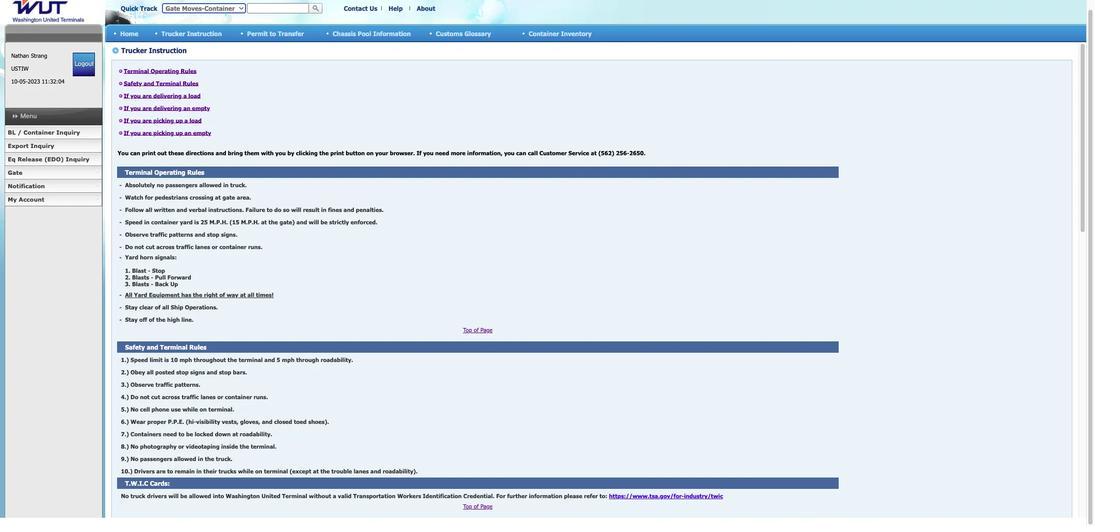 Task type: describe. For each thing, give the bounding box(es) containing it.
home
[[120, 30, 138, 37]]

about link
[[417, 5, 436, 12]]

1 vertical spatial container
[[23, 129, 54, 136]]

container inventory
[[529, 30, 592, 37]]

bl / container inquiry
[[8, 129, 80, 136]]

help link
[[389, 5, 403, 12]]

nathan strang
[[11, 52, 47, 59]]

to
[[270, 30, 276, 37]]

10-
[[11, 78, 19, 85]]

inventory
[[561, 30, 592, 37]]

contact us
[[344, 5, 378, 12]]

my
[[8, 196, 17, 203]]

pool
[[358, 30, 371, 37]]

inquiry inside 'link'
[[31, 142, 54, 149]]

notification link
[[5, 180, 102, 193]]

permit
[[247, 30, 268, 37]]

10-05-2023 11:32:04
[[11, 78, 64, 85]]

eq release (edo) inquiry
[[8, 156, 89, 163]]

account
[[19, 196, 44, 203]]

inquiry for (edo)
[[66, 156, 89, 163]]

(edo)
[[44, 156, 64, 163]]

quick
[[121, 5, 138, 12]]

eq release (edo) inquiry link
[[5, 153, 102, 166]]

trucker
[[162, 30, 185, 37]]

/
[[18, 129, 22, 136]]

export inquiry
[[8, 142, 54, 149]]



Task type: vqa. For each thing, say whether or not it's contained in the screenshot.
Inquiry
yes



Task type: locate. For each thing, give the bounding box(es) containing it.
transfer
[[278, 30, 304, 37]]

help
[[389, 5, 403, 12]]

ustiw
[[11, 65, 29, 72]]

customs
[[436, 30, 463, 37]]

my account
[[8, 196, 44, 203]]

2023
[[28, 78, 40, 85]]

eq
[[8, 156, 16, 163]]

chassis
[[333, 30, 356, 37]]

gate
[[8, 169, 22, 176]]

container left inventory
[[529, 30, 559, 37]]

customs glossary
[[436, 30, 491, 37]]

11:32:04
[[42, 78, 64, 85]]

contact
[[344, 5, 368, 12]]

permit to transfer
[[247, 30, 304, 37]]

nathan
[[11, 52, 29, 59]]

inquiry down the bl / container inquiry
[[31, 142, 54, 149]]

gate link
[[5, 166, 102, 180]]

strang
[[31, 52, 47, 59]]

contact us link
[[344, 5, 378, 12]]

notification
[[8, 183, 45, 189]]

0 vertical spatial container
[[529, 30, 559, 37]]

export inquiry link
[[5, 139, 102, 153]]

track
[[140, 5, 157, 12]]

login image
[[73, 53, 95, 76]]

container up export inquiry
[[23, 129, 54, 136]]

chassis pool information
[[333, 30, 411, 37]]

0 vertical spatial inquiry
[[56, 129, 80, 136]]

05-
[[19, 78, 28, 85]]

export
[[8, 142, 29, 149]]

container
[[529, 30, 559, 37], [23, 129, 54, 136]]

us
[[370, 5, 378, 12]]

instruction
[[187, 30, 222, 37]]

inquiry up export inquiry 'link'
[[56, 129, 80, 136]]

inquiry right (edo) at the top of the page
[[66, 156, 89, 163]]

bl
[[8, 129, 16, 136]]

trucker instruction
[[162, 30, 222, 37]]

1 vertical spatial inquiry
[[31, 142, 54, 149]]

quick track
[[121, 5, 157, 12]]

about
[[417, 5, 436, 12]]

my account link
[[5, 193, 102, 206]]

0 horizontal spatial container
[[23, 129, 54, 136]]

2 vertical spatial inquiry
[[66, 156, 89, 163]]

information
[[373, 30, 411, 37]]

inquiry for container
[[56, 129, 80, 136]]

release
[[18, 156, 42, 163]]

None text field
[[247, 3, 309, 13]]

1 horizontal spatial container
[[529, 30, 559, 37]]

inquiry
[[56, 129, 80, 136], [31, 142, 54, 149], [66, 156, 89, 163]]

glossary
[[465, 30, 491, 37]]

bl / container inquiry link
[[5, 126, 102, 139]]



